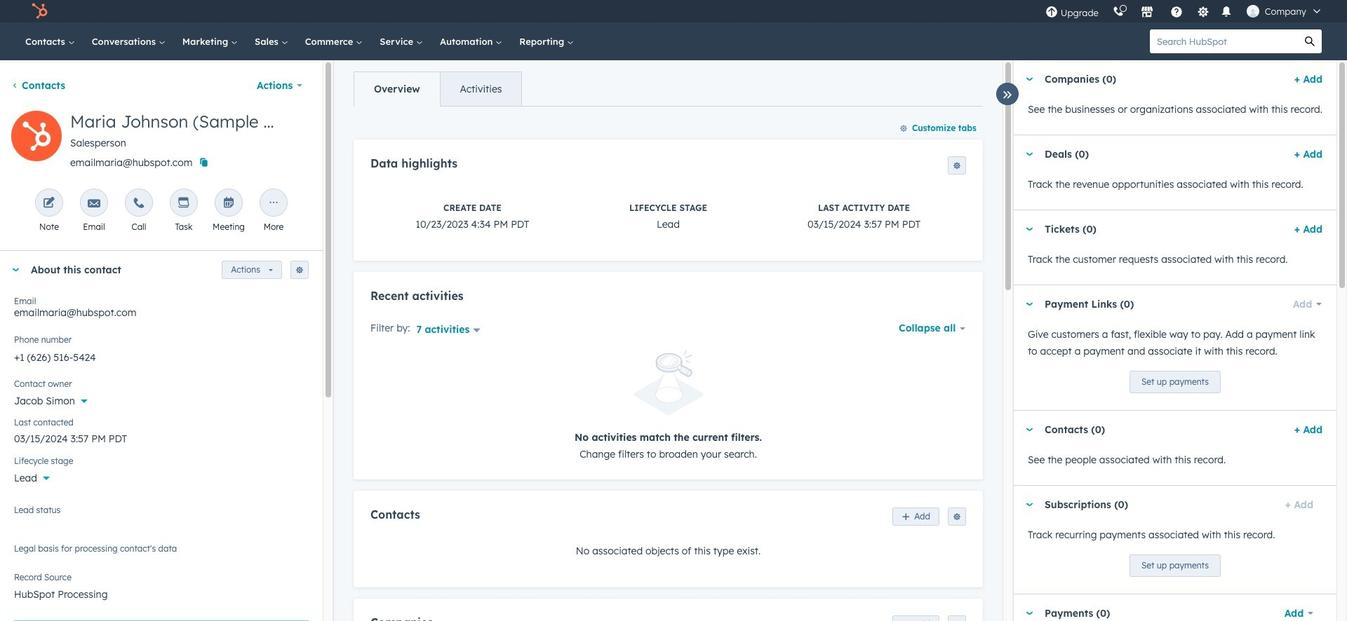 Task type: locate. For each thing, give the bounding box(es) containing it.
menu
[[1039, 0, 1331, 22]]

2 caret image from the top
[[1026, 303, 1034, 306]]

1 caret image from the top
[[1026, 78, 1034, 81]]

navigation
[[354, 72, 523, 107]]

caret image
[[1026, 78, 1034, 81], [1026, 303, 1034, 306], [1026, 429, 1034, 432], [1026, 504, 1034, 507]]

1 horizontal spatial alert
[[371, 351, 967, 463]]

task image
[[178, 197, 190, 211]]

caret image
[[1026, 153, 1034, 156], [1026, 228, 1034, 231], [11, 269, 20, 272], [1026, 613, 1034, 616]]

more image
[[267, 197, 280, 211]]

0 vertical spatial alert
[[371, 351, 967, 463]]

marketplaces image
[[1141, 6, 1154, 19]]

4 caret image from the top
[[1026, 504, 1034, 507]]

jacob simon image
[[1247, 5, 1260, 18]]

1 vertical spatial alert
[[14, 621, 309, 622]]

alert
[[371, 351, 967, 463], [14, 621, 309, 622]]

call image
[[133, 197, 145, 211]]

None text field
[[14, 343, 309, 371]]

Search HubSpot search field
[[1151, 29, 1299, 53]]

note image
[[43, 197, 55, 211]]



Task type: describe. For each thing, give the bounding box(es) containing it.
-- text field
[[14, 426, 309, 449]]

0 horizontal spatial alert
[[14, 621, 309, 622]]

manage card settings image
[[296, 267, 304, 275]]

email image
[[88, 197, 100, 211]]

meeting image
[[223, 197, 235, 211]]

3 caret image from the top
[[1026, 429, 1034, 432]]



Task type: vqa. For each thing, say whether or not it's contained in the screenshot.
Marketplaces IMAGE
yes



